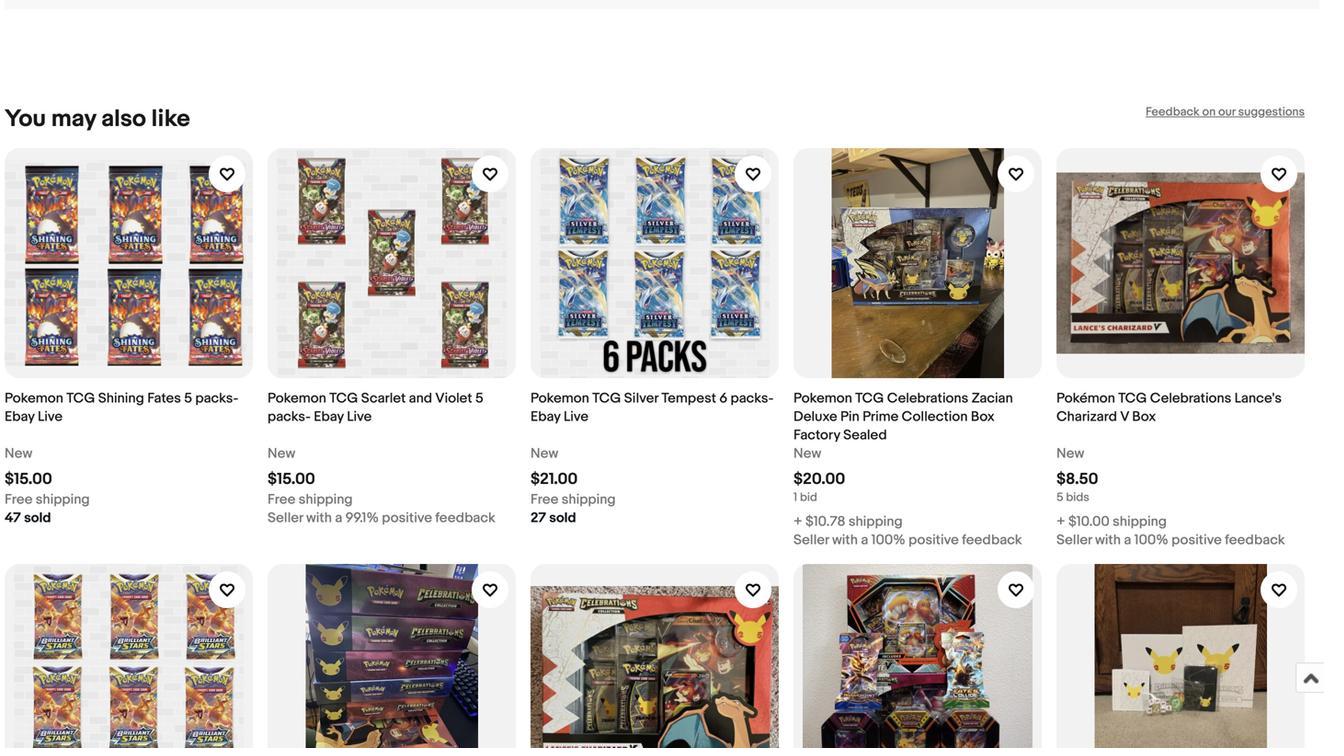 Task type: locate. For each thing, give the bounding box(es) containing it.
ebay inside pokemon tcg silver tempest 6 packs- ebay live
[[531, 409, 561, 425]]

sold
[[24, 510, 51, 526], [550, 510, 577, 526]]

0 horizontal spatial with
[[306, 510, 332, 526]]

ebay
[[5, 409, 35, 425], [314, 409, 344, 425], [531, 409, 561, 425]]

new inside pokemon tcg celebrations zacian deluxe pin prime collection box factory sealed new $20.00 1 bid + $10.78 shipping seller with a 100% positive feedback
[[794, 445, 822, 462]]

seller with a 100% positive feedback text field down $10.00
[[1057, 531, 1286, 549]]

1 horizontal spatial packs-
[[268, 409, 311, 425]]

1 horizontal spatial ebay
[[314, 409, 344, 425]]

+ down 5 bids text field at the bottom of page
[[1057, 513, 1066, 530]]

packs- for $21.00
[[731, 390, 774, 407]]

sold right 47
[[24, 510, 51, 526]]

3 new from the left
[[531, 445, 559, 462]]

free up 47
[[5, 491, 33, 508]]

0 horizontal spatial $15.00
[[5, 470, 52, 489]]

list containing $15.00
[[5, 133, 1320, 748]]

New text field
[[794, 444, 822, 463], [1057, 444, 1085, 463]]

tcg
[[66, 390, 95, 407], [330, 390, 358, 407], [593, 390, 621, 407], [856, 390, 885, 407], [1119, 390, 1148, 407]]

5 new from the left
[[1057, 445, 1085, 462]]

2 + from the left
[[1057, 513, 1066, 530]]

1 horizontal spatial free shipping text field
[[268, 490, 353, 509]]

celebrations
[[888, 390, 969, 407], [1151, 390, 1232, 407]]

1 horizontal spatial sold
[[550, 510, 577, 526]]

1 new text field from the left
[[794, 444, 822, 463]]

1 horizontal spatial $15.00
[[268, 470, 315, 489]]

live up $21.00
[[564, 409, 589, 425]]

new text field up $21.00
[[531, 444, 559, 463]]

new for new $15.00 free shipping seller with a 99.1% positive feedback
[[268, 445, 296, 462]]

2 box from the left
[[1133, 409, 1157, 425]]

5 inside pokemon tcg shining fates 5 packs- ebay live
[[184, 390, 192, 407]]

bid
[[801, 490, 818, 505]]

pokemon for new $15.00 free shipping 47 sold
[[5, 390, 63, 407]]

47 sold text field
[[5, 509, 51, 527]]

seller with a 100% positive feedback text field for feedback
[[1057, 531, 1286, 549]]

positive
[[382, 510, 432, 526], [909, 532, 959, 548], [1172, 532, 1223, 548]]

with down the + $10.00 shipping text field
[[1096, 532, 1122, 548]]

2 horizontal spatial ebay
[[531, 409, 561, 425]]

2 sold from the left
[[550, 510, 577, 526]]

deluxe
[[794, 409, 838, 425]]

0 horizontal spatial new text field
[[794, 444, 822, 463]]

1 ebay from the left
[[5, 409, 35, 425]]

pokemon
[[5, 390, 63, 407], [268, 390, 326, 407], [531, 390, 590, 407], [794, 390, 853, 407]]

1 horizontal spatial free
[[268, 491, 296, 508]]

ebay up $21.00
[[531, 409, 561, 425]]

2 new text field from the left
[[1057, 444, 1085, 463]]

2 horizontal spatial feedback
[[1226, 532, 1286, 548]]

shipping
[[36, 491, 90, 508], [299, 491, 353, 508], [562, 491, 616, 508], [849, 513, 903, 530], [1113, 513, 1168, 530]]

a
[[335, 510, 343, 526], [862, 532, 869, 548], [1125, 532, 1132, 548]]

1 box from the left
[[972, 409, 995, 425]]

factory
[[794, 427, 841, 444]]

packs- inside pokemon tcg shining fates 5 packs- ebay live
[[195, 390, 239, 407]]

1 horizontal spatial box
[[1133, 409, 1157, 425]]

1 horizontal spatial 5
[[476, 390, 484, 407]]

a down + $10.78 shipping text box
[[862, 532, 869, 548]]

new $21.00 free shipping 27 sold
[[531, 445, 616, 526]]

New text field
[[5, 444, 32, 463], [268, 444, 296, 463], [531, 444, 559, 463]]

1 new text field from the left
[[5, 444, 32, 463]]

$15.00 inside new $15.00 free shipping 47 sold
[[5, 470, 52, 489]]

our
[[1219, 105, 1236, 119]]

2 horizontal spatial live
[[564, 409, 589, 425]]

5 left the bids
[[1057, 490, 1064, 505]]

new text field up $8.50 text field
[[1057, 444, 1085, 463]]

live down scarlet
[[347, 409, 372, 425]]

1 $15.00 from the left
[[5, 470, 52, 489]]

2 horizontal spatial a
[[1125, 532, 1132, 548]]

0 horizontal spatial live
[[38, 409, 63, 425]]

with inside new $8.50 5 bids + $10.00 shipping seller with a 100% positive feedback
[[1096, 532, 1122, 548]]

5
[[184, 390, 192, 407], [476, 390, 484, 407], [1057, 490, 1064, 505]]

100% down + $10.78 shipping text box
[[872, 532, 906, 548]]

0 horizontal spatial 100%
[[872, 532, 906, 548]]

packs- inside pokemon tcg silver tempest 6 packs- ebay live
[[731, 390, 774, 407]]

free for new $15.00 free shipping 47 sold
[[5, 491, 33, 508]]

1 live from the left
[[38, 409, 63, 425]]

3 free from the left
[[531, 491, 559, 508]]

seller
[[268, 510, 303, 526], [794, 532, 830, 548], [1057, 532, 1093, 548]]

tcg up v
[[1119, 390, 1148, 407]]

new for new $15.00 free shipping 47 sold
[[5, 445, 32, 462]]

5 right violet
[[476, 390, 484, 407]]

pokemon up $15.00 text field
[[5, 390, 63, 407]]

new text field up $15.00 text field
[[5, 444, 32, 463]]

1 horizontal spatial new text field
[[1057, 444, 1085, 463]]

+
[[794, 513, 803, 530], [1057, 513, 1066, 530]]

pokemon inside pokemon tcg celebrations zacian deluxe pin prime collection box factory sealed new $20.00 1 bid + $10.78 shipping seller with a 100% positive feedback
[[794, 390, 853, 407]]

you
[[5, 105, 46, 133]]

1 free shipping text field from the left
[[5, 490, 90, 509]]

6
[[720, 390, 728, 407]]

live for $15.00
[[38, 409, 63, 425]]

0 horizontal spatial 5
[[184, 390, 192, 407]]

tcg for new $21.00 free shipping 27 sold
[[593, 390, 621, 407]]

free shipping text field down $15.00 text field
[[5, 490, 90, 509]]

2 horizontal spatial packs-
[[731, 390, 774, 407]]

2 free from the left
[[268, 491, 296, 508]]

tcg for new $15.00 free shipping 47 sold
[[66, 390, 95, 407]]

tcg for new $8.50 5 bids + $10.00 shipping seller with a 100% positive feedback
[[1119, 390, 1148, 407]]

with down + $10.78 shipping text box
[[833, 532, 858, 548]]

new inside the new $21.00 free shipping 27 sold
[[531, 445, 559, 462]]

new up $15.00 text box
[[268, 445, 296, 462]]

27
[[531, 510, 546, 526]]

+ inside new $8.50 5 bids + $10.00 shipping seller with a 100% positive feedback
[[1057, 513, 1066, 530]]

1 seller with a 100% positive feedback text field from the left
[[794, 531, 1023, 549]]

2 seller with a 100% positive feedback text field from the left
[[1057, 531, 1286, 549]]

new inside the new $15.00 free shipping seller with a 99.1% positive feedback
[[268, 445, 296, 462]]

5 tcg from the left
[[1119, 390, 1148, 407]]

$15.00 inside the new $15.00 free shipping seller with a 99.1% positive feedback
[[268, 470, 315, 489]]

1 horizontal spatial new text field
[[268, 444, 296, 463]]

3 ebay from the left
[[531, 409, 561, 425]]

seller inside pokemon tcg celebrations zacian deluxe pin prime collection box factory sealed new $20.00 1 bid + $10.78 shipping seller with a 100% positive feedback
[[794, 532, 830, 548]]

tcg left scarlet
[[330, 390, 358, 407]]

$21.00 text field
[[531, 470, 578, 489]]

100% down the + $10.00 shipping text field
[[1135, 532, 1169, 548]]

5 inside pokemon tcg scarlet and violet 5 packs- ebay live
[[476, 390, 484, 407]]

new text field up $15.00 text box
[[268, 444, 296, 463]]

1 pokemon from the left
[[5, 390, 63, 407]]

a left 99.1%
[[335, 510, 343, 526]]

0 horizontal spatial positive
[[382, 510, 432, 526]]

pokemon up deluxe
[[794, 390, 853, 407]]

1 tcg from the left
[[66, 390, 95, 407]]

new up $21.00
[[531, 445, 559, 462]]

2 $15.00 from the left
[[268, 470, 315, 489]]

pokemon tcg silver tempest 6 packs- ebay live
[[531, 390, 774, 425]]

live up $15.00 text field
[[38, 409, 63, 425]]

0 horizontal spatial sold
[[24, 510, 51, 526]]

seller down $10.00
[[1057, 532, 1093, 548]]

positive inside the new $15.00 free shipping seller with a 99.1% positive feedback
[[382, 510, 432, 526]]

tcg left shining
[[66, 390, 95, 407]]

celebrations inside pokémon tcg celebrations lance's charizard v box
[[1151, 390, 1232, 407]]

ebay for $15.00
[[5, 409, 35, 425]]

free down $15.00 text box
[[268, 491, 296, 508]]

shipping for new $21.00 free shipping 27 sold
[[562, 491, 616, 508]]

pokemon tcg scarlet and violet 5 packs- ebay live
[[268, 390, 484, 425]]

shipping inside new $15.00 free shipping 47 sold
[[36, 491, 90, 508]]

packs- up $15.00 text box
[[268, 409, 311, 425]]

2 horizontal spatial new text field
[[531, 444, 559, 463]]

live inside pokemon tcg shining fates 5 packs- ebay live
[[38, 409, 63, 425]]

2 horizontal spatial seller
[[1057, 532, 1093, 548]]

1 horizontal spatial +
[[1057, 513, 1066, 530]]

free inside the new $15.00 free shipping seller with a 99.1% positive feedback
[[268, 491, 296, 508]]

zacian
[[972, 390, 1014, 407]]

Free shipping text field
[[5, 490, 90, 509], [268, 490, 353, 509]]

new text field for new $21.00 free shipping 27 sold
[[531, 444, 559, 463]]

ebay inside pokemon tcg shining fates 5 packs- ebay live
[[5, 409, 35, 425]]

box inside pokemon tcg celebrations zacian deluxe pin prime collection box factory sealed new $20.00 1 bid + $10.78 shipping seller with a 100% positive feedback
[[972, 409, 995, 425]]

1
[[794, 490, 798, 505]]

0 horizontal spatial feedback
[[436, 510, 496, 526]]

prime
[[863, 409, 899, 425]]

live inside pokemon tcg scarlet and violet 5 packs- ebay live
[[347, 409, 372, 425]]

3 pokemon from the left
[[531, 390, 590, 407]]

new up $15.00 text field
[[5, 445, 32, 462]]

2 free shipping text field from the left
[[268, 490, 353, 509]]

1 + from the left
[[794, 513, 803, 530]]

positive inside pokemon tcg celebrations zacian deluxe pin prime collection box factory sealed new $20.00 1 bid + $10.78 shipping seller with a 100% positive feedback
[[909, 532, 959, 548]]

2 horizontal spatial positive
[[1172, 532, 1223, 548]]

100%
[[872, 532, 906, 548], [1135, 532, 1169, 548]]

celebrations inside pokemon tcg celebrations zacian deluxe pin prime collection box factory sealed new $20.00 1 bid + $10.78 shipping seller with a 100% positive feedback
[[888, 390, 969, 407]]

1 horizontal spatial 100%
[[1135, 532, 1169, 548]]

1 horizontal spatial a
[[862, 532, 869, 548]]

shipping right $10.00
[[1113, 513, 1168, 530]]

4 new from the left
[[794, 445, 822, 462]]

pokemon up $15.00 text box
[[268, 390, 326, 407]]

packs- right the 6
[[731, 390, 774, 407]]

ebay up $15.00 text field
[[5, 409, 35, 425]]

and
[[409, 390, 433, 407]]

free up 27
[[531, 491, 559, 508]]

0 horizontal spatial free
[[5, 491, 33, 508]]

tcg for new $15.00 free shipping seller with a 99.1% positive feedback
[[330, 390, 358, 407]]

with inside the new $15.00 free shipping seller with a 99.1% positive feedback
[[306, 510, 332, 526]]

1 horizontal spatial positive
[[909, 532, 959, 548]]

free shipping text field down $15.00 text box
[[268, 490, 353, 509]]

shipping inside the new $21.00 free shipping 27 sold
[[562, 491, 616, 508]]

tcg left the 'silver' on the bottom left of the page
[[593, 390, 621, 407]]

0 horizontal spatial +
[[794, 513, 803, 530]]

2 horizontal spatial free
[[531, 491, 559, 508]]

seller inside new $8.50 5 bids + $10.00 shipping seller with a 100% positive feedback
[[1057, 532, 1093, 548]]

1 new from the left
[[5, 445, 32, 462]]

1 horizontal spatial seller
[[794, 532, 830, 548]]

new
[[5, 445, 32, 462], [268, 445, 296, 462], [531, 445, 559, 462], [794, 445, 822, 462], [1057, 445, 1085, 462]]

ebay up $15.00 text box
[[314, 409, 344, 425]]

box
[[972, 409, 995, 425], [1133, 409, 1157, 425]]

2 celebrations from the left
[[1151, 390, 1232, 407]]

pokemon inside pokemon tcg shining fates 5 packs- ebay live
[[5, 390, 63, 407]]

0 horizontal spatial packs-
[[195, 390, 239, 407]]

0 horizontal spatial free shipping text field
[[5, 490, 90, 509]]

celebrations left lance's
[[1151, 390, 1232, 407]]

2 live from the left
[[347, 409, 372, 425]]

pokemon inside pokemon tcg silver tempest 6 packs- ebay live
[[531, 390, 590, 407]]

5 right fates
[[184, 390, 192, 407]]

sold down free shipping text field
[[550, 510, 577, 526]]

sold for $15.00
[[24, 510, 51, 526]]

new inside new $8.50 5 bids + $10.00 shipping seller with a 100% positive feedback
[[1057, 445, 1085, 462]]

$21.00
[[531, 470, 578, 489]]

live
[[38, 409, 63, 425], [347, 409, 372, 425], [564, 409, 589, 425]]

2 horizontal spatial 5
[[1057, 490, 1064, 505]]

$15.00
[[5, 470, 52, 489], [268, 470, 315, 489]]

2 new text field from the left
[[268, 444, 296, 463]]

free
[[5, 491, 33, 508], [268, 491, 296, 508], [531, 491, 559, 508]]

2 tcg from the left
[[330, 390, 358, 407]]

new $8.50 5 bids + $10.00 shipping seller with a 100% positive feedback
[[1057, 445, 1286, 548]]

charizard
[[1057, 409, 1118, 425]]

1 horizontal spatial celebrations
[[1151, 390, 1232, 407]]

shipping up 47 sold text field
[[36, 491, 90, 508]]

list
[[5, 133, 1320, 748]]

shipping right the $10.78
[[849, 513, 903, 530]]

2 100% from the left
[[1135, 532, 1169, 548]]

shipping down $15.00 text box
[[299, 491, 353, 508]]

new text field for $20.00
[[794, 444, 822, 463]]

packs-
[[195, 390, 239, 407], [731, 390, 774, 407], [268, 409, 311, 425]]

0 horizontal spatial seller
[[268, 510, 303, 526]]

tcg inside pokémon tcg celebrations lance's charizard v box
[[1119, 390, 1148, 407]]

a inside new $8.50 5 bids + $10.00 shipping seller with a 100% positive feedback
[[1125, 532, 1132, 548]]

packs- right fates
[[195, 390, 239, 407]]

0 horizontal spatial a
[[335, 510, 343, 526]]

Seller with a 100% positive feedback text field
[[794, 531, 1023, 549], [1057, 531, 1286, 549]]

pokemon for new $21.00 free shipping 27 sold
[[531, 390, 590, 407]]

0 horizontal spatial celebrations
[[888, 390, 969, 407]]

you may also like
[[5, 105, 190, 133]]

tcg inside pokemon tcg scarlet and violet 5 packs- ebay live
[[330, 390, 358, 407]]

4 pokemon from the left
[[794, 390, 853, 407]]

celebrations up collection
[[888, 390, 969, 407]]

with left 99.1%
[[306, 510, 332, 526]]

$15.00 text field
[[268, 470, 315, 489]]

a inside the new $15.00 free shipping seller with a 99.1% positive feedback
[[335, 510, 343, 526]]

tcg inside pokemon tcg silver tempest 6 packs- ebay live
[[593, 390, 621, 407]]

suggestions
[[1239, 105, 1306, 119]]

free inside the new $21.00 free shipping 27 sold
[[531, 491, 559, 508]]

with
[[306, 510, 332, 526], [833, 532, 858, 548], [1096, 532, 1122, 548]]

2 new from the left
[[268, 445, 296, 462]]

box down zacian
[[972, 409, 995, 425]]

shipping up 27 sold text box
[[562, 491, 616, 508]]

3 tcg from the left
[[593, 390, 621, 407]]

a down the + $10.00 shipping text field
[[1125, 532, 1132, 548]]

shipping inside the new $15.00 free shipping seller with a 99.1% positive feedback
[[299, 491, 353, 508]]

4 tcg from the left
[[856, 390, 885, 407]]

1 celebrations from the left
[[888, 390, 969, 407]]

$15.00 for new $15.00 free shipping 47 sold
[[5, 470, 52, 489]]

seller with a 100% positive feedback text field down the $10.78
[[794, 531, 1023, 549]]

1 horizontal spatial seller with a 100% positive feedback text field
[[1057, 531, 1286, 549]]

feedback
[[436, 510, 496, 526], [963, 532, 1023, 548], [1226, 532, 1286, 548]]

free inside new $15.00 free shipping 47 sold
[[5, 491, 33, 508]]

sold inside new $15.00 free shipping 47 sold
[[24, 510, 51, 526]]

+ down 1
[[794, 513, 803, 530]]

pokemon up $21.00 'text box'
[[531, 390, 590, 407]]

seller down the $10.78
[[794, 532, 830, 548]]

0 horizontal spatial box
[[972, 409, 995, 425]]

0 horizontal spatial new text field
[[5, 444, 32, 463]]

3 live from the left
[[564, 409, 589, 425]]

ebay for $21.00
[[531, 409, 561, 425]]

sold inside the new $21.00 free shipping 27 sold
[[550, 510, 577, 526]]

+ $10.00 shipping text field
[[1057, 513, 1168, 531]]

new text field down factory
[[794, 444, 822, 463]]

new text field for $8.50
[[1057, 444, 1085, 463]]

1 horizontal spatial live
[[347, 409, 372, 425]]

new text field for new $15.00 free shipping 47 sold
[[5, 444, 32, 463]]

new up $8.50 text field
[[1057, 445, 1085, 462]]

100% inside pokemon tcg celebrations zacian deluxe pin prime collection box factory sealed new $20.00 1 bid + $10.78 shipping seller with a 100% positive feedback
[[872, 532, 906, 548]]

1 sold from the left
[[24, 510, 51, 526]]

box right v
[[1133, 409, 1157, 425]]

new for new $21.00 free shipping 27 sold
[[531, 445, 559, 462]]

1 horizontal spatial with
[[833, 532, 858, 548]]

$15.00 text field
[[5, 470, 52, 489]]

1 horizontal spatial feedback
[[963, 532, 1023, 548]]

new inside new $15.00 free shipping 47 sold
[[5, 445, 32, 462]]

tcg up prime at right bottom
[[856, 390, 885, 407]]

live inside pokemon tcg silver tempest 6 packs- ebay live
[[564, 409, 589, 425]]

free for new $15.00 free shipping seller with a 99.1% positive feedback
[[268, 491, 296, 508]]

new down factory
[[794, 445, 822, 462]]

2 ebay from the left
[[314, 409, 344, 425]]

fates
[[147, 390, 181, 407]]

pokemon inside pokemon tcg scarlet and violet 5 packs- ebay live
[[268, 390, 326, 407]]

0 horizontal spatial seller with a 100% positive feedback text field
[[794, 531, 1023, 549]]

seller down $15.00 text box
[[268, 510, 303, 526]]

1 100% from the left
[[872, 532, 906, 548]]

2 horizontal spatial with
[[1096, 532, 1122, 548]]

2 pokemon from the left
[[268, 390, 326, 407]]

1 free from the left
[[5, 491, 33, 508]]

packs- for $15.00
[[195, 390, 239, 407]]

0 horizontal spatial ebay
[[5, 409, 35, 425]]

tcg inside pokemon tcg shining fates 5 packs- ebay live
[[66, 390, 95, 407]]

3 new text field from the left
[[531, 444, 559, 463]]



Task type: describe. For each thing, give the bounding box(es) containing it.
Seller with a 99.1% positive feedback text field
[[268, 509, 496, 527]]

$15.00 for new $15.00 free shipping seller with a 99.1% positive feedback
[[268, 470, 315, 489]]

feedback
[[1146, 105, 1200, 119]]

27 sold text field
[[531, 509, 577, 527]]

100% inside new $8.50 5 bids + $10.00 shipping seller with a 100% positive feedback
[[1135, 532, 1169, 548]]

celebrations for pokemon tcg celebrations zacian deluxe pin prime collection box factory sealed new $20.00 1 bid + $10.78 shipping seller with a 100% positive feedback
[[888, 390, 969, 407]]

+ $10.78 shipping text field
[[794, 513, 903, 531]]

seller with a 100% positive feedback text field for $20.00
[[794, 531, 1023, 549]]

pokemon for new $15.00 free shipping seller with a 99.1% positive feedback
[[268, 390, 326, 407]]

$20.00
[[794, 470, 846, 489]]

+ inside pokemon tcg celebrations zacian deluxe pin prime collection box factory sealed new $20.00 1 bid + $10.78 shipping seller with a 100% positive feedback
[[794, 513, 803, 530]]

new text field for new $15.00 free shipping seller with a 99.1% positive feedback
[[268, 444, 296, 463]]

tcg inside pokemon tcg celebrations zacian deluxe pin prime collection box factory sealed new $20.00 1 bid + $10.78 shipping seller with a 100% positive feedback
[[856, 390, 885, 407]]

shipping inside pokemon tcg celebrations zacian deluxe pin prime collection box factory sealed new $20.00 1 bid + $10.78 shipping seller with a 100% positive feedback
[[849, 513, 903, 530]]

tempest
[[662, 390, 717, 407]]

ebay inside pokemon tcg scarlet and violet 5 packs- ebay live
[[314, 409, 344, 425]]

on
[[1203, 105, 1217, 119]]

shipping for new $15.00 free shipping 47 sold
[[36, 491, 90, 508]]

may
[[51, 105, 96, 133]]

bids
[[1067, 490, 1090, 505]]

$20.00 text field
[[794, 470, 846, 489]]

5 bids text field
[[1057, 490, 1090, 505]]

pokemon tcg celebrations zacian deluxe pin prime collection box factory sealed new $20.00 1 bid + $10.78 shipping seller with a 100% positive feedback
[[794, 390, 1023, 548]]

Free shipping text field
[[531, 490, 616, 509]]

celebrations for pokémon tcg celebrations lance's charizard v box
[[1151, 390, 1232, 407]]

a inside pokemon tcg celebrations zacian deluxe pin prime collection box factory sealed new $20.00 1 bid + $10.78 shipping seller with a 100% positive feedback
[[862, 532, 869, 548]]

pokemon tcg shining fates 5 packs- ebay live
[[5, 390, 239, 425]]

lance's
[[1235, 390, 1283, 407]]

positive inside new $8.50 5 bids + $10.00 shipping seller with a 100% positive feedback
[[1172, 532, 1223, 548]]

99.1%
[[346, 510, 379, 526]]

new $15.00 free shipping 47 sold
[[5, 445, 90, 526]]

feedback on our suggestions
[[1146, 105, 1306, 119]]

free shipping text field for new $15.00 free shipping seller with a 99.1% positive feedback
[[268, 490, 353, 509]]

live for $21.00
[[564, 409, 589, 425]]

shipping for new $15.00 free shipping seller with a 99.1% positive feedback
[[299, 491, 353, 508]]

feedback inside the new $15.00 free shipping seller with a 99.1% positive feedback
[[436, 510, 496, 526]]

new for new $8.50 5 bids + $10.00 shipping seller with a 100% positive feedback
[[1057, 445, 1085, 462]]

like
[[151, 105, 190, 133]]

$8.50
[[1057, 470, 1099, 489]]

packs- inside pokemon tcg scarlet and violet 5 packs- ebay live
[[268, 409, 311, 425]]

sealed
[[844, 427, 888, 444]]

$8.50 text field
[[1057, 470, 1099, 489]]

silver
[[625, 390, 659, 407]]

new $15.00 free shipping seller with a 99.1% positive feedback
[[268, 445, 496, 526]]

1 bid text field
[[794, 490, 818, 505]]

shining
[[98, 390, 144, 407]]

feedback inside new $8.50 5 bids + $10.00 shipping seller with a 100% positive feedback
[[1226, 532, 1286, 548]]

free for new $21.00 free shipping 27 sold
[[531, 491, 559, 508]]

collection
[[902, 409, 968, 425]]

seller inside the new $15.00 free shipping seller with a 99.1% positive feedback
[[268, 510, 303, 526]]

pokémon tcg celebrations lance's charizard v box
[[1057, 390, 1283, 425]]

shipping inside new $8.50 5 bids + $10.00 shipping seller with a 100% positive feedback
[[1113, 513, 1168, 530]]

free shipping text field for new $15.00 free shipping 47 sold
[[5, 490, 90, 509]]

feedback inside pokemon tcg celebrations zacian deluxe pin prime collection box factory sealed new $20.00 1 bid + $10.78 shipping seller with a 100% positive feedback
[[963, 532, 1023, 548]]

$10.00
[[1069, 513, 1110, 530]]

$10.78
[[806, 513, 846, 530]]

v
[[1121, 409, 1130, 425]]

pin
[[841, 409, 860, 425]]

pokémon
[[1057, 390, 1116, 407]]

violet
[[436, 390, 473, 407]]

box inside pokémon tcg celebrations lance's charizard v box
[[1133, 409, 1157, 425]]

feedback on our suggestions link
[[1146, 105, 1306, 119]]

sold for $21.00
[[550, 510, 577, 526]]

47
[[5, 510, 21, 526]]

with inside pokemon tcg celebrations zacian deluxe pin prime collection box factory sealed new $20.00 1 bid + $10.78 shipping seller with a 100% positive feedback
[[833, 532, 858, 548]]

5 inside new $8.50 5 bids + $10.00 shipping seller with a 100% positive feedback
[[1057, 490, 1064, 505]]

scarlet
[[361, 390, 406, 407]]

also
[[101, 105, 146, 133]]



Task type: vqa. For each thing, say whether or not it's contained in the screenshot.
the left 'positive'
yes



